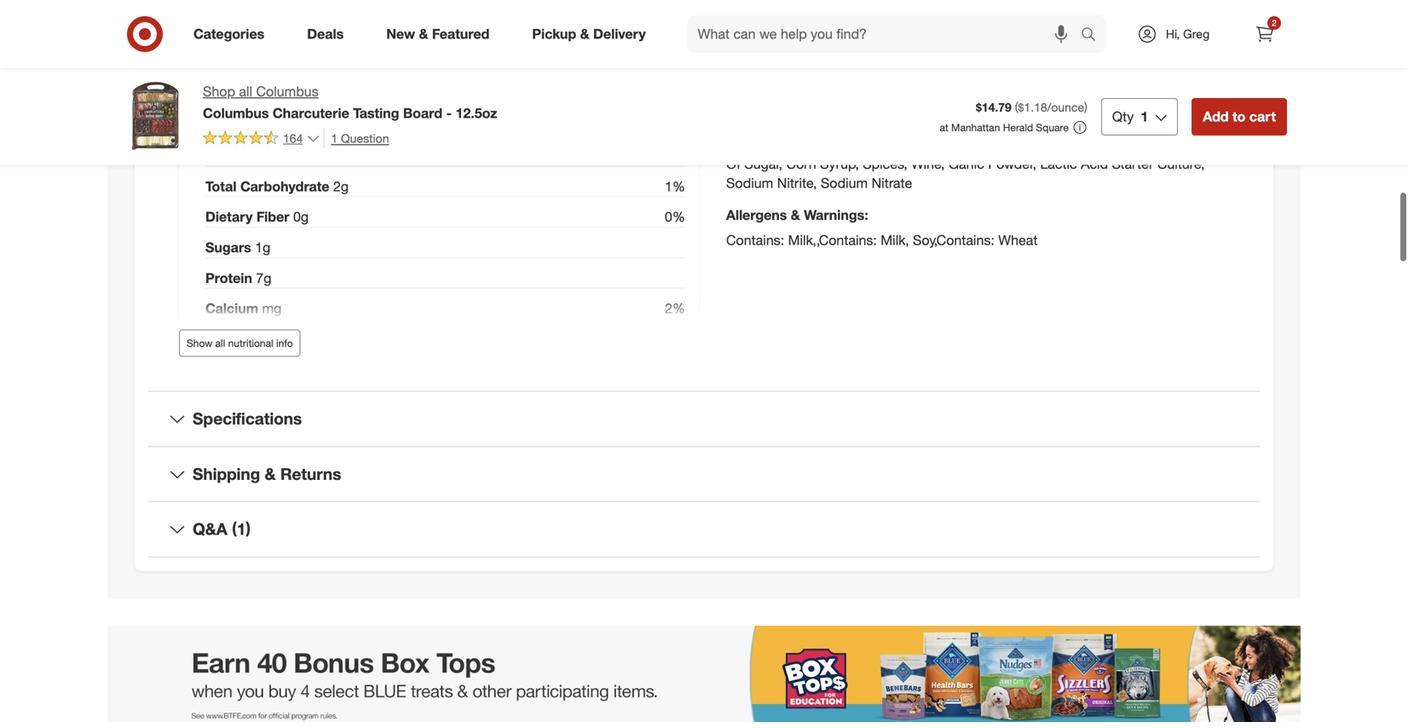 Task type: locate. For each thing, give the bounding box(es) containing it.
& right the "allergens"
[[791, 207, 801, 223]]

all inside button
[[215, 337, 225, 350]]

calcium
[[206, 300, 258, 317]]

1 horizontal spatial 1
[[331, 131, 338, 146]]

total up dietary
[[206, 178, 237, 195]]

2 vertical spatial fat
[[244, 86, 265, 103]]

columbus up charcuterie at left top
[[256, 83, 319, 100]]

& inside 'dropdown button'
[[265, 464, 276, 484]]

g up cholesterol 25 mg
[[276, 86, 284, 103]]

protein 7 g
[[206, 270, 272, 286]]

shop all columbus columbus charcuterie tasting board - 12.5oz
[[203, 83, 498, 121]]

1 vertical spatial columbus
[[203, 105, 269, 121]]

nutritional
[[228, 337, 273, 350]]

2 vertical spatial 2
[[333, 178, 341, 195]]

all inside shop all columbus columbus charcuterie tasting board - 12.5oz
[[239, 83, 252, 100]]

fat down saturated fat 2 g
[[244, 86, 265, 103]]

deals
[[307, 26, 344, 42]]

What can we help you find? suggestions appear below search field
[[688, 15, 1086, 53]]

2 right greg
[[1273, 17, 1277, 28]]

columbus down trans fat 0 g
[[203, 105, 269, 121]]

total
[[206, 25, 237, 42], [206, 178, 237, 195]]

dietary fiber 0 g
[[206, 209, 309, 225]]

0%
[[665, 209, 686, 225]]

1 vertical spatial 0
[[293, 209, 301, 225]]

/ounce
[[1048, 100, 1085, 115]]

board
[[403, 105, 443, 121]]

0
[[268, 86, 276, 103], [293, 209, 301, 225]]

fat left "5"
[[240, 25, 261, 42]]

add to cart
[[1204, 108, 1277, 125]]

& for featured
[[419, 26, 429, 42]]

1
[[1141, 108, 1149, 125], [331, 131, 338, 146], [255, 239, 263, 256]]

0 vertical spatial 2
[[1273, 17, 1277, 28]]

warnings:
[[804, 207, 869, 223]]

2 down 1 question link
[[333, 178, 341, 195]]

2 vertical spatial 1
[[255, 239, 263, 256]]

g for total carbohydrate 2 g
[[341, 178, 349, 195]]

saturated
[[206, 56, 269, 72]]

0 vertical spatial total
[[206, 25, 237, 42]]

total fat 5
[[206, 25, 272, 42]]

all
[[239, 83, 252, 100], [215, 337, 225, 350]]

g for saturated fat 2 g
[[304, 56, 312, 72]]

g down 'fiber'
[[263, 239, 271, 256]]

1 for sugars 1 g
[[255, 239, 263, 256]]

carbohydrate
[[240, 178, 330, 195]]

g
[[304, 56, 312, 72], [276, 86, 284, 103], [341, 178, 349, 195], [301, 209, 309, 225], [263, 239, 271, 256], [264, 270, 272, 286]]

1 horizontal spatial all
[[239, 83, 252, 100]]

0 horizontal spatial 2
[[297, 56, 304, 72]]

0 vertical spatial columbus
[[256, 83, 319, 100]]

1 vertical spatial 2
[[297, 56, 304, 72]]

& right new
[[419, 26, 429, 42]]

1 vertical spatial mg
[[262, 300, 282, 317]]

mg
[[299, 117, 319, 134], [262, 300, 282, 317]]

2
[[1273, 17, 1277, 28], [297, 56, 304, 72], [333, 178, 341, 195]]

all for shop
[[239, 83, 252, 100]]

0 vertical spatial 0
[[268, 86, 276, 103]]

fat
[[240, 25, 261, 42], [273, 56, 293, 72], [244, 86, 265, 103]]

pickup & delivery
[[532, 26, 646, 42]]

question
[[341, 131, 389, 146]]

0 horizontal spatial all
[[215, 337, 225, 350]]

1 vertical spatial all
[[215, 337, 225, 350]]

advertisement element
[[107, 626, 1301, 722]]

specifications button
[[148, 392, 1261, 446]]

2 horizontal spatial 1
[[1141, 108, 1149, 125]]

categories
[[194, 26, 265, 42]]

1 left question
[[331, 131, 338, 146]]

g down deals
[[304, 56, 312, 72]]

& right pickup
[[580, 26, 590, 42]]

& inside allergens & warnings: contains: milk,,contains: milk, soy,contains: wheat
[[791, 207, 801, 223]]

show all nutritional info
[[187, 337, 293, 350]]

g for trans fat 0 g
[[276, 86, 284, 103]]

cholesterol 25 mg
[[206, 117, 319, 134]]

2 for 1%
[[333, 178, 341, 195]]

0 horizontal spatial 0
[[268, 86, 276, 103]]

2 total from the top
[[206, 178, 237, 195]]

sodium 490
[[206, 147, 282, 164]]

new & featured link
[[372, 15, 511, 53]]

0 vertical spatial fat
[[240, 25, 261, 42]]

all right show
[[215, 337, 225, 350]]

g down 1 question link
[[341, 178, 349, 195]]

at manhattan herald square
[[940, 121, 1069, 134]]

new
[[387, 26, 415, 42]]

fiber
[[257, 209, 290, 225]]

1 vertical spatial 1
[[331, 131, 338, 146]]

pickup
[[532, 26, 577, 42]]

total carbohydrate 2 g
[[206, 178, 349, 195]]

2 link
[[1247, 15, 1284, 53]]

1 total from the top
[[206, 25, 237, 42]]

cholesterol
[[206, 117, 280, 134]]

1 vertical spatial total
[[206, 178, 237, 195]]

1 horizontal spatial mg
[[299, 117, 319, 134]]

0 up cholesterol 25 mg
[[268, 86, 276, 103]]

wheat
[[999, 232, 1038, 249]]

7
[[256, 270, 264, 286]]

1 horizontal spatial 2
[[333, 178, 341, 195]]

1 question link
[[324, 129, 389, 148]]

& left returns
[[265, 464, 276, 484]]

0 right 'fiber'
[[293, 209, 301, 225]]

0 vertical spatial 1
[[1141, 108, 1149, 125]]

0 vertical spatial mg
[[299, 117, 319, 134]]

columbus
[[256, 83, 319, 100], [203, 105, 269, 121]]

soy,contains:
[[913, 232, 995, 249]]

1 vertical spatial fat
[[273, 56, 293, 72]]

g right the protein
[[264, 270, 272, 286]]

sodium
[[206, 147, 255, 164]]

fat for trans
[[244, 86, 265, 103]]

all right shop
[[239, 83, 252, 100]]

allergens & warnings: contains: milk,,contains: milk, soy,contains: wheat
[[727, 207, 1038, 249]]

1 horizontal spatial 0
[[293, 209, 301, 225]]

manhattan
[[952, 121, 1001, 134]]

0 horizontal spatial 1
[[255, 239, 263, 256]]

1 right the qty on the right top of the page
[[1141, 108, 1149, 125]]

greg
[[1184, 26, 1210, 41]]

saturated fat 2 g
[[206, 56, 312, 72]]

fat right saturated
[[273, 56, 293, 72]]

qty
[[1113, 108, 1135, 125]]

0 vertical spatial all
[[239, 83, 252, 100]]

1%
[[665, 178, 686, 195]]

1 right sugars
[[255, 239, 263, 256]]

g right 'fiber'
[[301, 209, 309, 225]]

returns
[[280, 464, 341, 484]]

q&a (1)
[[193, 520, 251, 539]]

& for delivery
[[580, 26, 590, 42]]

(1)
[[232, 520, 251, 539]]

herald
[[1004, 121, 1034, 134]]

$14.79 ( $1.18 /ounce )
[[977, 100, 1088, 115]]

total up saturated
[[206, 25, 237, 42]]

25
[[284, 117, 299, 134]]

total for total carbohydrate 2 g
[[206, 178, 237, 195]]

allergens
[[727, 207, 787, 223]]

2 down 'deals' link
[[297, 56, 304, 72]]



Task type: vqa. For each thing, say whether or not it's contained in the screenshot.
all in BUTTON
yes



Task type: describe. For each thing, give the bounding box(es) containing it.
trans
[[206, 86, 241, 103]]

q&a
[[193, 520, 228, 539]]

shop
[[203, 83, 235, 100]]

)
[[1085, 100, 1088, 115]]

info
[[276, 337, 293, 350]]

164 link
[[203, 129, 320, 149]]

fat for total
[[240, 25, 261, 42]]

cart
[[1250, 108, 1277, 125]]

at
[[940, 121, 949, 134]]

5
[[264, 25, 272, 42]]

featured
[[432, 26, 490, 42]]

164
[[283, 131, 303, 146]]

(
[[1016, 100, 1019, 115]]

2 horizontal spatial 2
[[1273, 17, 1277, 28]]

& for warnings:
[[791, 207, 801, 223]]

shipping & returns button
[[148, 447, 1261, 502]]

10%
[[658, 56, 686, 72]]

calcium mg
[[206, 300, 282, 317]]

pickup & delivery link
[[518, 15, 668, 53]]

1 for qty 1
[[1141, 108, 1149, 125]]

show
[[187, 337, 213, 350]]

sugars 1 g
[[206, 239, 271, 256]]

trans fat 0 g
[[206, 86, 284, 103]]

hi,
[[1167, 26, 1181, 41]]

12.5oz
[[456, 105, 498, 121]]

all for show
[[215, 337, 225, 350]]

show all nutritional info button
[[179, 330, 301, 357]]

categories link
[[179, 15, 286, 53]]

2 for 10%
[[297, 56, 304, 72]]

dietary
[[206, 209, 253, 225]]

square
[[1037, 121, 1069, 134]]

1 question
[[331, 131, 389, 146]]

490
[[259, 147, 282, 164]]

qty 1
[[1113, 108, 1149, 125]]

image of columbus charcuterie tasting board - 12.5oz image
[[121, 82, 189, 150]]

search button
[[1074, 15, 1115, 56]]

add
[[1204, 108, 1229, 125]]

fat for saturated
[[273, 56, 293, 72]]

0 for dietary fiber
[[293, 209, 301, 225]]

0 for trans fat
[[268, 86, 276, 103]]

milk,
[[881, 232, 910, 249]]

tasting
[[353, 105, 399, 121]]

delivery
[[594, 26, 646, 42]]

total for total fat 5
[[206, 25, 237, 42]]

contains:
[[727, 232, 785, 249]]

shipping
[[193, 464, 260, 484]]

deals link
[[293, 15, 365, 53]]

0 horizontal spatial mg
[[262, 300, 282, 317]]

milk,,contains:
[[789, 232, 877, 249]]

specifications
[[193, 409, 302, 429]]

g for dietary fiber 0 g
[[301, 209, 309, 225]]

hi, greg
[[1167, 26, 1210, 41]]

new & featured
[[387, 26, 490, 42]]

sugars
[[206, 239, 251, 256]]

$1.18
[[1019, 100, 1048, 115]]

protein
[[206, 270, 252, 286]]

-
[[446, 105, 452, 121]]

& for returns
[[265, 464, 276, 484]]

search
[[1074, 27, 1115, 44]]

2%
[[665, 300, 686, 317]]

add to cart button
[[1192, 98, 1288, 135]]

to
[[1233, 108, 1246, 125]]

$14.79
[[977, 100, 1012, 115]]

q&a (1) button
[[148, 502, 1261, 557]]

charcuterie
[[273, 105, 350, 121]]

shipping & returns
[[193, 464, 341, 484]]



